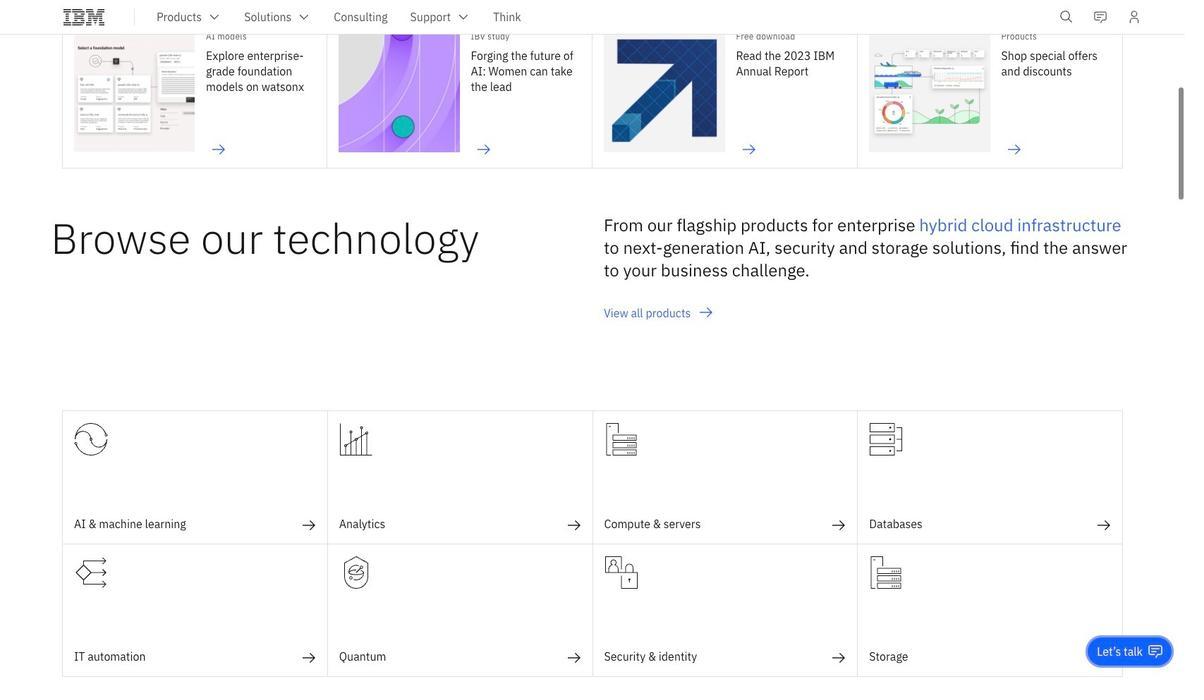 Task type: vqa. For each thing, say whether or not it's contained in the screenshot.
Let's talk ELEMENT
yes



Task type: describe. For each thing, give the bounding box(es) containing it.
let's talk element
[[1098, 644, 1143, 660]]



